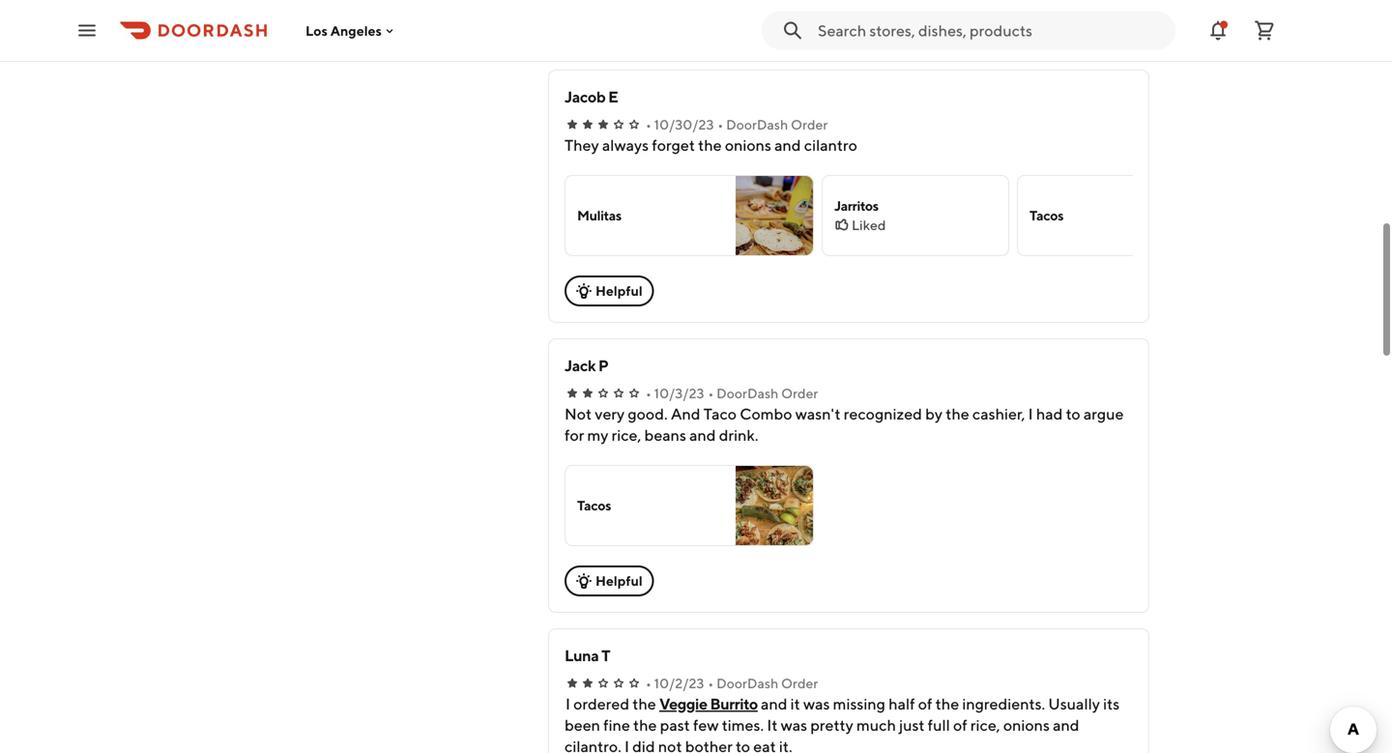 Task type: locate. For each thing, give the bounding box(es) containing it.
0 vertical spatial helpful
[[596, 283, 643, 299]]

tacos button
[[1017, 175, 1267, 256], [565, 465, 814, 546]]

0 horizontal spatial tacos button
[[565, 465, 814, 546]]

1 vertical spatial order
[[781, 385, 818, 401]]

0 vertical spatial helpful button
[[565, 276, 654, 306]]

1 horizontal spatial tacos button
[[1017, 175, 1267, 256]]

0 vertical spatial tacos
[[1030, 207, 1064, 223]]

2 helpful button from the top
[[565, 566, 654, 597]]

doordash right 10/30/23
[[726, 117, 788, 132]]

0 vertical spatial order
[[791, 117, 828, 132]]

• left 10/3/23
[[646, 385, 652, 401]]

veggie
[[659, 695, 707, 713]]

0 vertical spatial tacos button
[[1017, 175, 1267, 256]]

Store search: begin typing to search for stores available on DoorDash text field
[[818, 20, 1164, 41]]

2 vertical spatial order
[[781, 675, 818, 691]]

los angeles button
[[306, 22, 397, 38]]

los
[[306, 22, 328, 38]]

helpful button for e
[[565, 276, 654, 306]]

tacos
[[1030, 207, 1064, 223], [577, 497, 611, 513]]

helpful button up p
[[565, 276, 654, 306]]

2 helpful from the top
[[596, 573, 643, 589]]

• right 10/30/23
[[718, 117, 723, 132]]

1 vertical spatial helpful button
[[565, 566, 654, 597]]

liked
[[852, 217, 886, 233]]

1 vertical spatial helpful
[[596, 573, 643, 589]]

jack p
[[565, 356, 608, 375]]

order for e
[[791, 117, 828, 132]]

1 helpful button from the top
[[565, 276, 654, 306]]

helpful
[[596, 283, 643, 299], [596, 573, 643, 589]]

helpful button
[[565, 276, 654, 306], [565, 566, 654, 597]]

veggie burrito
[[659, 695, 758, 713]]

10/30/23
[[654, 117, 714, 132]]

notification bell image
[[1207, 19, 1230, 42]]

p
[[598, 356, 608, 375]]

1 helpful from the top
[[596, 283, 643, 299]]

e
[[608, 87, 618, 106]]

jack
[[565, 356, 596, 375]]

luna t
[[565, 646, 610, 665]]

angeles
[[330, 22, 382, 38]]

0 items, open order cart image
[[1253, 19, 1276, 42]]

doordash up burrito
[[717, 675, 779, 691]]

0 vertical spatial doordash
[[726, 117, 788, 132]]

doordash for jack p
[[717, 385, 779, 401]]

order
[[791, 117, 828, 132], [781, 385, 818, 401], [781, 675, 818, 691]]

•
[[646, 117, 652, 132], [718, 117, 723, 132], [646, 385, 652, 401], [708, 385, 714, 401], [646, 675, 652, 691], [708, 675, 714, 691]]

• 10/3/23 • doordash order
[[646, 385, 818, 401]]

1 vertical spatial doordash
[[717, 385, 779, 401]]

doordash
[[726, 117, 788, 132], [717, 385, 779, 401], [717, 675, 779, 691]]

helpful up p
[[596, 283, 643, 299]]

order for t
[[781, 675, 818, 691]]

doordash right 10/3/23
[[717, 385, 779, 401]]

helpful button up t
[[565, 566, 654, 597]]

• left 10/30/23
[[646, 117, 652, 132]]

helpful up t
[[596, 573, 643, 589]]

2 vertical spatial doordash
[[717, 675, 779, 691]]

1 vertical spatial tacos
[[577, 497, 611, 513]]

• up veggie burrito
[[708, 675, 714, 691]]

• right 10/3/23
[[708, 385, 714, 401]]

jacob e
[[565, 87, 618, 106]]



Task type: vqa. For each thing, say whether or not it's contained in the screenshot.
The $10.65
no



Task type: describe. For each thing, give the bounding box(es) containing it.
10/2/23
[[654, 675, 704, 691]]

10/3/23
[[654, 385, 704, 401]]

0 horizontal spatial tacos
[[577, 497, 611, 513]]

order for p
[[781, 385, 818, 401]]

doordash for jacob e
[[726, 117, 788, 132]]

mulitas button
[[565, 175, 814, 256]]

mulitas
[[577, 207, 622, 223]]

helpful for jacob e
[[596, 283, 643, 299]]

los angeles
[[306, 22, 382, 38]]

helpful button for p
[[565, 566, 654, 597]]

open menu image
[[75, 19, 99, 42]]

jarritos
[[834, 198, 879, 214]]

burrito
[[710, 695, 758, 713]]

helpful for jack p
[[596, 573, 643, 589]]

doordash for luna t
[[717, 675, 779, 691]]

tacos image
[[736, 466, 813, 545]]

luna
[[565, 646, 599, 665]]

• 10/2/23 • doordash order
[[646, 675, 818, 691]]

t
[[601, 646, 610, 665]]

• left 10/2/23
[[646, 675, 652, 691]]

jacob
[[565, 87, 606, 106]]

veggie burrito button
[[659, 693, 758, 714]]

1 vertical spatial tacos button
[[565, 465, 814, 546]]

mulitas image
[[736, 176, 813, 255]]

1 horizontal spatial tacos
[[1030, 207, 1064, 223]]

• 10/30/23 • doordash order
[[646, 117, 828, 132]]



